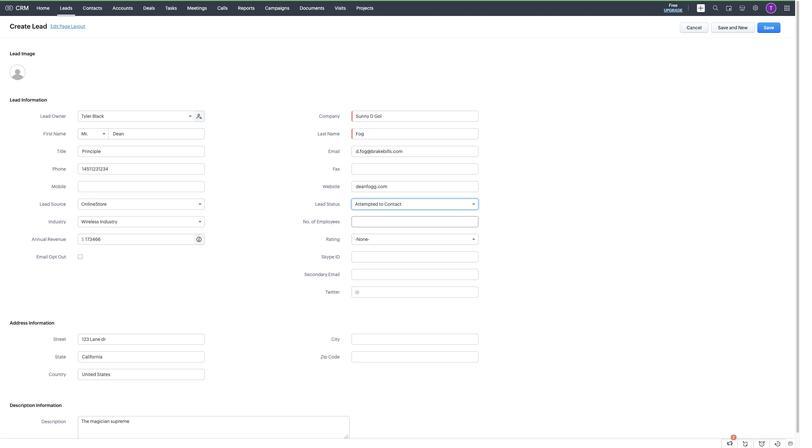 Task type: locate. For each thing, give the bounding box(es) containing it.
skype
[[321, 254, 335, 260]]

contacts
[[83, 5, 102, 11]]

cancel button
[[680, 22, 709, 33]]

page
[[59, 24, 70, 29]]

last
[[318, 131, 327, 136]]

information for lead information
[[21, 97, 47, 103]]

secondary
[[305, 272, 327, 277]]

1 industry from the left
[[49, 219, 66, 224]]

attempted
[[355, 202, 378, 207]]

None field
[[352, 111, 478, 121], [78, 369, 204, 380], [352, 111, 478, 121], [78, 369, 204, 380]]

save down profile icon
[[764, 25, 774, 30]]

save left and
[[718, 25, 729, 30]]

edit page layout link
[[50, 24, 85, 29]]

lead left status
[[315, 202, 326, 207]]

1 name from the left
[[53, 131, 66, 136]]

None text field
[[352, 111, 478, 121], [78, 163, 205, 175], [78, 181, 205, 192], [352, 216, 479, 227], [85, 234, 204, 245], [352, 269, 479, 280], [78, 334, 205, 345], [78, 369, 204, 380], [352, 111, 478, 121], [78, 163, 205, 175], [78, 181, 205, 192], [352, 216, 479, 227], [85, 234, 204, 245], [352, 269, 479, 280], [78, 334, 205, 345], [78, 369, 204, 380]]

industry inside field
[[100, 219, 117, 224]]

image
[[21, 51, 35, 56]]

lead image
[[10, 51, 35, 56]]

information right address at the left
[[29, 320, 54, 326]]

calendar image
[[726, 5, 732, 11]]

free
[[669, 3, 678, 8]]

save for save
[[764, 25, 774, 30]]

twitter
[[325, 289, 340, 295]]

first
[[43, 131, 53, 136]]

name right the last
[[327, 131, 340, 136]]

industry
[[49, 219, 66, 224], [100, 219, 117, 224]]

leads link
[[55, 0, 78, 16]]

create lead edit page layout
[[10, 22, 85, 30]]

1 vertical spatial email
[[36, 254, 48, 260]]

lead left image
[[10, 51, 20, 56]]

name
[[53, 131, 66, 136], [327, 131, 340, 136]]

calls
[[217, 5, 228, 11]]

layout
[[71, 24, 85, 29]]

1 horizontal spatial description
[[41, 419, 66, 424]]

lead for lead image
[[10, 51, 20, 56]]

visits link
[[330, 0, 351, 16]]

tasks link
[[160, 0, 182, 16]]

to
[[379, 202, 384, 207]]

None text field
[[352, 128, 479, 139], [109, 129, 204, 139], [78, 146, 205, 157], [352, 146, 479, 157], [352, 163, 479, 175], [352, 181, 479, 192], [352, 251, 479, 262], [360, 287, 478, 297], [352, 334, 479, 345], [78, 351, 205, 362], [352, 351, 479, 362], [78, 416, 349, 440], [352, 128, 479, 139], [109, 129, 204, 139], [78, 146, 205, 157], [352, 146, 479, 157], [352, 163, 479, 175], [352, 181, 479, 192], [352, 251, 479, 262], [360, 287, 478, 297], [352, 334, 479, 345], [78, 351, 205, 362], [352, 351, 479, 362], [78, 416, 349, 440]]

1 horizontal spatial name
[[327, 131, 340, 136]]

2 name from the left
[[327, 131, 340, 136]]

contacts link
[[78, 0, 107, 16]]

email left opt
[[36, 254, 48, 260]]

visits
[[335, 5, 346, 11]]

address
[[10, 320, 28, 326]]

lead left source
[[40, 202, 50, 207]]

save
[[718, 25, 729, 30], [764, 25, 774, 30]]

1 horizontal spatial save
[[764, 25, 774, 30]]

wireless industry
[[81, 219, 117, 224]]

home
[[37, 5, 50, 11]]

Attempted to Contact field
[[352, 199, 479, 210]]

name for first name
[[53, 131, 66, 136]]

0 vertical spatial email
[[328, 149, 340, 154]]

onlinestore
[[81, 202, 107, 207]]

street
[[53, 337, 66, 342]]

2 vertical spatial information
[[36, 403, 62, 408]]

lead down image
[[10, 97, 20, 103]]

zip
[[321, 354, 327, 360]]

email up fax
[[328, 149, 340, 154]]

documents
[[300, 5, 324, 11]]

and
[[729, 25, 738, 30]]

create menu element
[[693, 0, 709, 16]]

2 save from the left
[[764, 25, 774, 30]]

reports link
[[233, 0, 260, 16]]

attempted to contact
[[355, 202, 402, 207]]

description
[[10, 403, 35, 408], [41, 419, 66, 424]]

1 vertical spatial description
[[41, 419, 66, 424]]

information down country
[[36, 403, 62, 408]]

2
[[733, 435, 735, 439]]

skype id
[[321, 254, 340, 260]]

email
[[328, 149, 340, 154], [36, 254, 48, 260], [328, 272, 340, 277]]

last name
[[318, 131, 340, 136]]

home link
[[31, 0, 55, 16]]

company
[[319, 114, 340, 119]]

information up lead owner at the left of the page
[[21, 97, 47, 103]]

1 horizontal spatial industry
[[100, 219, 117, 224]]

1 vertical spatial information
[[29, 320, 54, 326]]

email up twitter
[[328, 272, 340, 277]]

wireless
[[81, 219, 99, 224]]

0 vertical spatial information
[[21, 97, 47, 103]]

fax
[[333, 166, 340, 172]]

OnlineStore field
[[78, 199, 205, 210]]

Mr. field
[[78, 129, 109, 139]]

deals link
[[138, 0, 160, 16]]

lead left edit
[[32, 22, 47, 30]]

tyler
[[81, 114, 92, 119]]

secondary email
[[305, 272, 340, 277]]

industry right 'wireless'
[[100, 219, 117, 224]]

meetings link
[[182, 0, 212, 16]]

0 horizontal spatial name
[[53, 131, 66, 136]]

lead for lead information
[[10, 97, 20, 103]]

0 horizontal spatial industry
[[49, 219, 66, 224]]

0 horizontal spatial save
[[718, 25, 729, 30]]

create menu image
[[697, 4, 705, 12]]

projects link
[[351, 0, 379, 16]]

profile image
[[766, 3, 777, 13]]

description information
[[10, 403, 62, 408]]

lead
[[32, 22, 47, 30], [10, 51, 20, 56], [10, 97, 20, 103], [40, 114, 51, 119], [40, 202, 50, 207], [315, 202, 326, 207]]

address information
[[10, 320, 54, 326]]

lead for lead owner
[[40, 114, 51, 119]]

save button
[[758, 22, 781, 33]]

image image
[[10, 64, 25, 80]]

2 industry from the left
[[100, 219, 117, 224]]

free upgrade
[[664, 3, 683, 13]]

lead left 'owner'
[[40, 114, 51, 119]]

opt
[[49, 254, 57, 260]]

-None- field
[[352, 234, 479, 245]]

industry up revenue
[[49, 219, 66, 224]]

profile element
[[762, 0, 781, 16]]

1 save from the left
[[718, 25, 729, 30]]

information for description information
[[36, 403, 62, 408]]

0 vertical spatial description
[[10, 403, 35, 408]]

save and new
[[718, 25, 748, 30]]

name right 'first'
[[53, 131, 66, 136]]

crm link
[[5, 5, 29, 11]]

search image
[[713, 5, 719, 11]]

0 horizontal spatial description
[[10, 403, 35, 408]]

tyler black
[[81, 114, 104, 119]]

edit
[[50, 24, 59, 29]]



Task type: vqa. For each thing, say whether or not it's contained in the screenshot.
CONTACTS Image
no



Task type: describe. For each thing, give the bounding box(es) containing it.
description for description information
[[10, 403, 35, 408]]

none-
[[357, 237, 370, 242]]

Wireless Industry field
[[78, 216, 205, 227]]

lead for lead status
[[315, 202, 326, 207]]

no.
[[303, 219, 311, 224]]

annual revenue
[[32, 237, 66, 242]]

accounts
[[113, 5, 133, 11]]

out
[[58, 254, 66, 260]]

-
[[355, 237, 357, 242]]

lead for lead source
[[40, 202, 50, 207]]

calls link
[[212, 0, 233, 16]]

mobile
[[52, 184, 66, 189]]

upgrade
[[664, 8, 683, 13]]

reports
[[238, 5, 255, 11]]

name for last name
[[327, 131, 340, 136]]

crm
[[16, 5, 29, 11]]

$
[[81, 237, 84, 242]]

contact
[[385, 202, 402, 207]]

zip code
[[321, 354, 340, 360]]

save and new button
[[712, 22, 755, 33]]

owner
[[52, 114, 66, 119]]

save for save and new
[[718, 25, 729, 30]]

city
[[331, 337, 340, 342]]

revenue
[[48, 237, 66, 242]]

campaigns link
[[260, 0, 295, 16]]

annual
[[32, 237, 47, 242]]

rating
[[326, 237, 340, 242]]

lead information
[[10, 97, 47, 103]]

code
[[328, 354, 340, 360]]

email opt out
[[36, 254, 66, 260]]

lead status
[[315, 202, 340, 207]]

-none-
[[355, 237, 370, 242]]

campaigns
[[265, 5, 289, 11]]

new
[[739, 25, 748, 30]]

no. of employees
[[303, 219, 340, 224]]

meetings
[[187, 5, 207, 11]]

title
[[57, 149, 66, 154]]

cancel
[[687, 25, 702, 30]]

description for description
[[41, 419, 66, 424]]

employees
[[317, 219, 340, 224]]

@
[[355, 289, 359, 295]]

deals
[[143, 5, 155, 11]]

accounts link
[[107, 0, 138, 16]]

country
[[49, 372, 66, 377]]

create
[[10, 22, 31, 30]]

email for email opt out
[[36, 254, 48, 260]]

documents link
[[295, 0, 330, 16]]

mr.
[[81, 131, 88, 136]]

black
[[92, 114, 104, 119]]

source
[[51, 202, 66, 207]]

id
[[335, 254, 340, 260]]

2 vertical spatial email
[[328, 272, 340, 277]]

leads
[[60, 5, 72, 11]]

lead owner
[[40, 114, 66, 119]]

Tyler Black field
[[78, 111, 195, 121]]

lead source
[[40, 202, 66, 207]]

search element
[[709, 0, 723, 16]]

projects
[[356, 5, 374, 11]]

phone
[[52, 166, 66, 172]]

email for email
[[328, 149, 340, 154]]

state
[[55, 354, 66, 360]]

first name
[[43, 131, 66, 136]]

information for address information
[[29, 320, 54, 326]]

website
[[323, 184, 340, 189]]

tasks
[[165, 5, 177, 11]]



